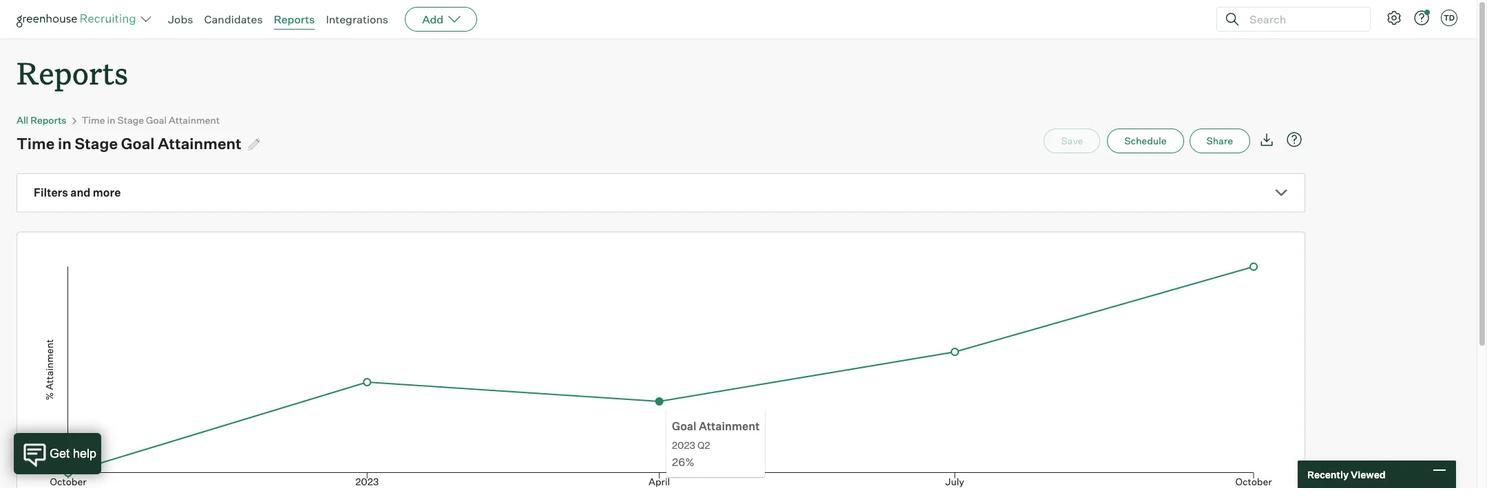 Task type: describe. For each thing, give the bounding box(es) containing it.
goal attainment 2023 q2 26%
[[672, 420, 760, 470]]

add
[[422, 12, 444, 26]]

greenhouse recruiting image
[[17, 11, 140, 28]]

configure image
[[1386, 10, 1403, 26]]

recently
[[1308, 469, 1349, 481]]

1 horizontal spatial in
[[107, 114, 115, 126]]

q2
[[698, 440, 710, 452]]

save and schedule this report to revisit it! element
[[1044, 129, 1108, 154]]

more
[[93, 186, 121, 200]]

goal inside goal attainment 2023 q2 26%
[[672, 420, 697, 434]]

Search text field
[[1246, 9, 1358, 29]]

faq image
[[1286, 132, 1303, 148]]

schedule
[[1125, 135, 1167, 147]]

share
[[1207, 135, 1233, 147]]

all
[[17, 114, 28, 126]]

td button
[[1439, 7, 1461, 29]]

candidates
[[204, 12, 263, 26]]

reports link
[[274, 12, 315, 26]]

0 vertical spatial attainment
[[169, 114, 220, 126]]

filters and more
[[34, 186, 121, 200]]

jobs link
[[168, 12, 193, 26]]

time in stage goal attainment link
[[82, 114, 220, 126]]

integrations
[[326, 12, 389, 26]]

recently viewed
[[1308, 469, 1386, 481]]

2 vertical spatial reports
[[30, 114, 66, 126]]

viewed
[[1351, 469, 1386, 481]]

1 horizontal spatial time
[[82, 114, 105, 126]]

0 vertical spatial time in stage goal attainment
[[82, 114, 220, 126]]

1 vertical spatial stage
[[75, 134, 118, 153]]



Task type: vqa. For each thing, say whether or not it's contained in the screenshot.
Company goals
no



Task type: locate. For each thing, give the bounding box(es) containing it.
0 vertical spatial in
[[107, 114, 115, 126]]

0 horizontal spatial in
[[58, 134, 72, 153]]

1 vertical spatial in
[[58, 134, 72, 153]]

1 vertical spatial reports
[[17, 52, 128, 93]]

all reports link
[[17, 114, 66, 126]]

reports right all
[[30, 114, 66, 126]]

share button
[[1190, 129, 1251, 154]]

0 horizontal spatial time
[[17, 134, 55, 153]]

stage
[[117, 114, 144, 126], [75, 134, 118, 153]]

schedule button
[[1108, 129, 1184, 154]]

td
[[1444, 13, 1455, 23]]

26%
[[672, 456, 695, 470]]

filters
[[34, 186, 68, 200]]

1 vertical spatial attainment
[[158, 134, 242, 153]]

time down all reports link
[[17, 134, 55, 153]]

2023
[[672, 440, 696, 452]]

jobs
[[168, 12, 193, 26]]

1 vertical spatial time in stage goal attainment
[[17, 134, 242, 153]]

0 vertical spatial goal
[[146, 114, 167, 126]]

and
[[70, 186, 91, 200]]

in
[[107, 114, 115, 126], [58, 134, 72, 153]]

candidates link
[[204, 12, 263, 26]]

add button
[[405, 7, 477, 32]]

0 vertical spatial stage
[[117, 114, 144, 126]]

integrations link
[[326, 12, 389, 26]]

2 vertical spatial goal
[[672, 420, 697, 434]]

1 vertical spatial time
[[17, 134, 55, 153]]

reports down greenhouse recruiting image
[[17, 52, 128, 93]]

time
[[82, 114, 105, 126], [17, 134, 55, 153]]

attainment inside goal attainment 2023 q2 26%
[[699, 420, 760, 434]]

0 vertical spatial reports
[[274, 12, 315, 26]]

2 vertical spatial attainment
[[699, 420, 760, 434]]

all reports
[[17, 114, 66, 126]]

time in stage goal attainment
[[82, 114, 220, 126], [17, 134, 242, 153]]

reports
[[274, 12, 315, 26], [17, 52, 128, 93], [30, 114, 66, 126]]

1 vertical spatial goal
[[121, 134, 155, 153]]

td button
[[1441, 10, 1458, 26]]

time right all reports
[[82, 114, 105, 126]]

download image
[[1259, 132, 1275, 148]]

xychart image
[[34, 233, 1288, 489]]

reports right candidates
[[274, 12, 315, 26]]

goal
[[146, 114, 167, 126], [121, 134, 155, 153], [672, 420, 697, 434]]

attainment
[[169, 114, 220, 126], [158, 134, 242, 153], [699, 420, 760, 434]]

0 vertical spatial time
[[82, 114, 105, 126]]



